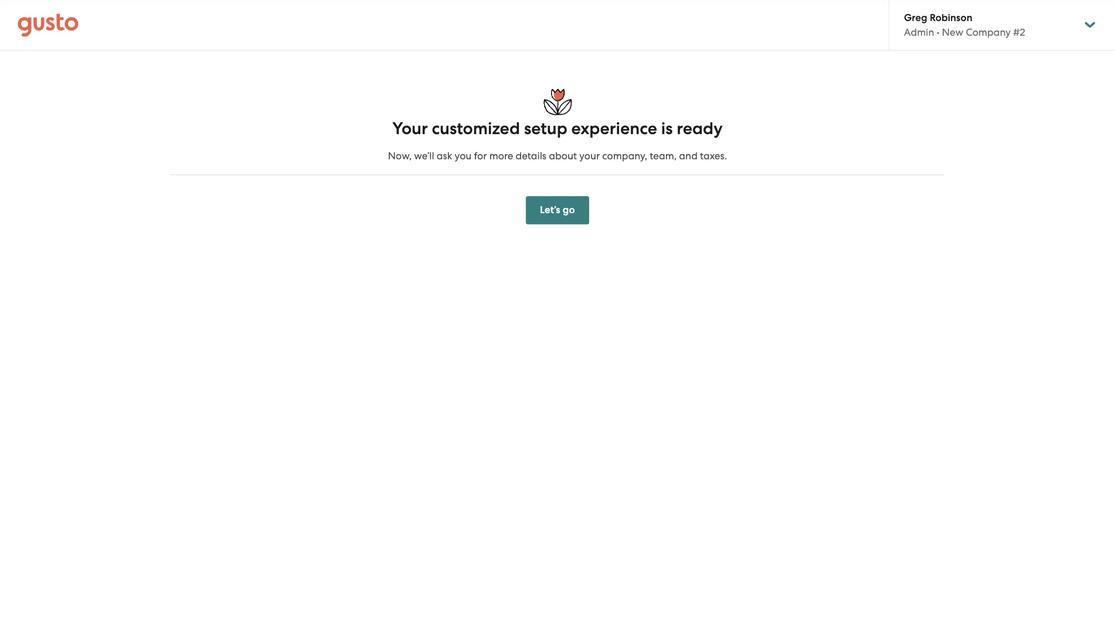 Task type: locate. For each thing, give the bounding box(es) containing it.
greg robinson admin • new company #2
[[904, 12, 1025, 38]]

more
[[489, 150, 513, 162]]

experience
[[571, 118, 657, 139]]

new
[[942, 26, 963, 38]]

your
[[579, 150, 600, 162]]

now,
[[388, 150, 412, 162]]

admin
[[904, 26, 934, 38]]

home image
[[18, 13, 79, 37]]

go
[[563, 204, 575, 216]]

you
[[455, 150, 472, 162]]

let's go
[[540, 204, 575, 216]]

let's go button
[[526, 196, 589, 225]]

your customized setup experience is ready
[[392, 118, 723, 139]]

greg
[[904, 12, 927, 24]]

is
[[661, 118, 673, 139]]

details
[[516, 150, 546, 162]]

setup
[[524, 118, 567, 139]]

let's
[[540, 204, 560, 216]]

robinson
[[930, 12, 972, 24]]

and
[[679, 150, 698, 162]]

company
[[966, 26, 1011, 38]]

customized
[[432, 118, 520, 139]]



Task type: describe. For each thing, give the bounding box(es) containing it.
for
[[474, 150, 487, 162]]

about
[[549, 150, 577, 162]]

ready
[[677, 118, 723, 139]]

team,
[[650, 150, 677, 162]]

#2
[[1013, 26, 1025, 38]]

taxes.
[[700, 150, 727, 162]]

we'll
[[414, 150, 434, 162]]

your
[[392, 118, 428, 139]]

company,
[[602, 150, 647, 162]]

ask
[[437, 150, 452, 162]]

now, we'll ask you for more details about your company, team, and taxes.
[[388, 150, 727, 162]]

•
[[937, 26, 940, 38]]



Task type: vqa. For each thing, say whether or not it's contained in the screenshot.
company,
yes



